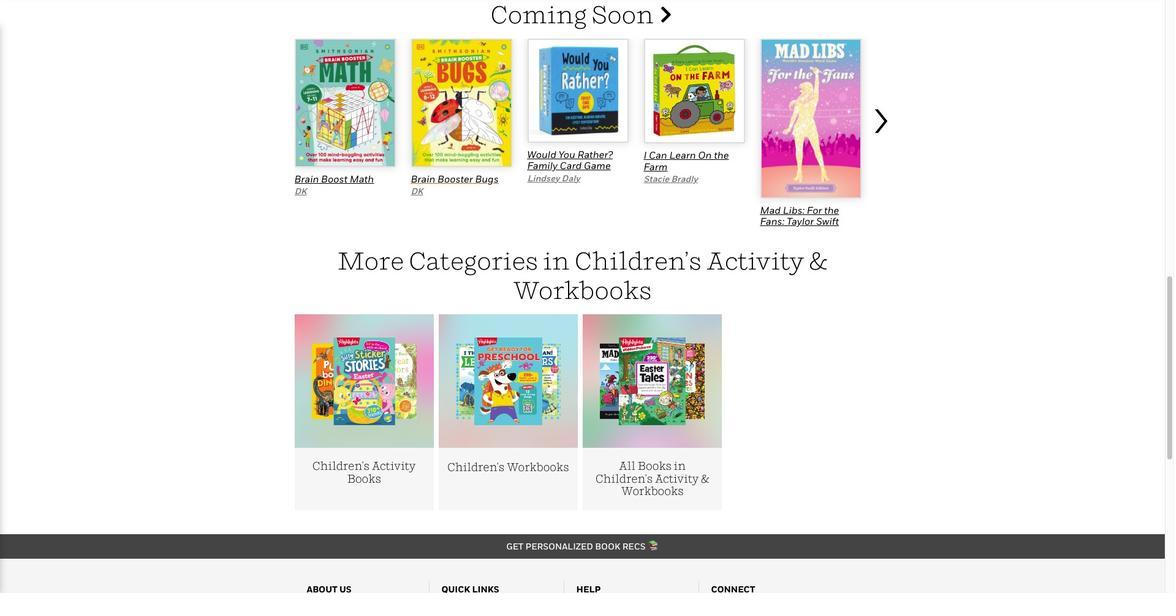 Task type: locate. For each thing, give the bounding box(es) containing it.
children's
[[575, 246, 702, 275], [313, 460, 370, 473], [448, 461, 505, 474], [596, 472, 653, 485]]

all books in children's activity & workbooks
[[596, 460, 710, 498]]

books inside the all books in children's activity & workbooks
[[638, 460, 672, 473]]

get
[[506, 541, 524, 552]]

1 horizontal spatial dk
[[411, 186, 423, 196]]

dk link
[[295, 186, 307, 196], [411, 186, 423, 196]]

1 horizontal spatial &
[[810, 246, 828, 275]]

would you rather? family card game link
[[528, 148, 613, 172]]

for
[[807, 204, 822, 216]]

dk down brain boost math link
[[295, 186, 307, 196]]

brain inside brain booster bugs dk
[[411, 173, 436, 185]]

1 dk from the left
[[295, 186, 307, 196]]

you
[[559, 148, 576, 161]]

1 horizontal spatial in
[[674, 460, 686, 473]]

the right on
[[714, 149, 729, 161]]

1 vertical spatial the
[[825, 204, 839, 216]]

brain boost math image
[[295, 39, 396, 167]]

& inside the all books in children's activity & workbooks
[[701, 472, 710, 485]]

workbooks
[[513, 275, 652, 305], [507, 461, 569, 474], [621, 485, 684, 498]]

brain inside brain boost math dk
[[295, 173, 319, 185]]

dk inside brain boost math dk
[[295, 186, 307, 196]]

2 dk from the left
[[411, 186, 423, 196]]

&
[[810, 246, 828, 275], [701, 472, 710, 485]]

the inside "i can learn on the farm stacie bradly"
[[714, 149, 729, 161]]

0 horizontal spatial dk link
[[295, 186, 307, 196]]

workbooks for categories
[[513, 275, 652, 305]]

in
[[543, 246, 570, 275], [674, 460, 686, 473]]

1 horizontal spatial activity
[[655, 472, 699, 485]]

can
[[649, 149, 667, 161]]

rather?
[[578, 148, 613, 161]]

dk link for brain boost math
[[295, 186, 307, 196]]

stacie
[[644, 174, 669, 184]]

0 horizontal spatial &
[[701, 472, 710, 485]]

dk link for brain booster bugs
[[411, 186, 423, 196]]

activity
[[707, 246, 805, 275], [372, 460, 416, 473], [655, 472, 699, 485]]

in inside the all books in children's activity & workbooks
[[674, 460, 686, 473]]

dk link down brain boost math link
[[295, 186, 307, 196]]

2 vertical spatial workbooks
[[621, 485, 684, 498]]

workbooks inside the all books in children's activity & workbooks
[[621, 485, 684, 498]]

0 vertical spatial in
[[543, 246, 570, 275]]

📚
[[648, 541, 659, 552]]

would you rather? family card game lindsey daly
[[528, 148, 613, 183]]

0 horizontal spatial activity
[[372, 460, 416, 473]]

libs:
[[783, 204, 805, 216]]

brain left boost
[[295, 173, 319, 185]]

the
[[714, 149, 729, 161], [825, 204, 839, 216]]

1 brain from the left
[[295, 173, 319, 185]]

brain left "booster"
[[411, 173, 436, 185]]

2 dk link from the left
[[411, 186, 423, 196]]

0 vertical spatial the
[[714, 149, 729, 161]]

bradly
[[671, 174, 698, 184]]

dk down brain booster bugs link
[[411, 186, 423, 196]]

books
[[638, 460, 672, 473], [347, 472, 381, 485]]

0 horizontal spatial brain
[[295, 173, 319, 185]]

dk link down brain booster bugs link
[[411, 186, 423, 196]]

1 vertical spatial workbooks
[[507, 461, 569, 474]]

1 vertical spatial in
[[674, 460, 686, 473]]

0 vertical spatial &
[[810, 246, 828, 275]]

2 horizontal spatial activity
[[707, 246, 805, 275]]

workbooks inside more categories in children's activity & workbooks
[[513, 275, 652, 305]]

in for books
[[674, 460, 686, 473]]

0 horizontal spatial dk
[[295, 186, 307, 196]]

the right for
[[825, 204, 839, 216]]

activity for all books in children's activity & workbooks
[[655, 472, 699, 485]]

brain
[[295, 173, 319, 185], [411, 173, 436, 185]]

activity inside the all books in children's activity & workbooks
[[655, 472, 699, 485]]

would
[[528, 148, 557, 161]]

0 vertical spatial workbooks
[[513, 275, 652, 305]]

dk inside brain booster bugs dk
[[411, 186, 423, 196]]

card
[[560, 160, 582, 172]]

1 dk link from the left
[[295, 186, 307, 196]]

1 horizontal spatial books
[[638, 460, 672, 473]]

mad
[[760, 204, 781, 216]]

in inside more categories in children's activity & workbooks
[[543, 246, 570, 275]]

dk
[[295, 186, 307, 196], [411, 186, 423, 196]]

1 horizontal spatial dk link
[[411, 186, 423, 196]]

0 horizontal spatial books
[[347, 472, 381, 485]]

0 horizontal spatial the
[[714, 149, 729, 161]]

2 brain from the left
[[411, 173, 436, 185]]

family
[[528, 160, 558, 172]]

1 horizontal spatial the
[[825, 204, 839, 216]]

dk for brain booster bugs
[[411, 186, 423, 196]]

books inside children's activity books
[[347, 472, 381, 485]]

in for categories
[[543, 246, 570, 275]]

game
[[584, 160, 611, 172]]

0 horizontal spatial in
[[543, 246, 570, 275]]

workbooks for books
[[621, 485, 684, 498]]

1 horizontal spatial brain
[[411, 173, 436, 185]]

1 vertical spatial &
[[701, 472, 710, 485]]

lindsey daly link
[[528, 173, 580, 183]]

activity inside more categories in children's activity & workbooks
[[707, 246, 805, 275]]

fans:
[[760, 215, 785, 228]]

& inside more categories in children's activity & workbooks
[[810, 246, 828, 275]]



Task type: vqa. For each thing, say whether or not it's contained in the screenshot.
& corresponding to More Categories in Children's Activity & Workbooks
yes



Task type: describe. For each thing, give the bounding box(es) containing it.
more
[[338, 246, 404, 275]]

farm
[[644, 160, 668, 173]]

children's inside more categories in children's activity & workbooks
[[575, 246, 702, 275]]

& for more categories in children's activity & workbooks
[[810, 246, 828, 275]]

› link
[[871, 80, 895, 229]]

brain boost math link
[[295, 173, 374, 185]]

children's activity & workbooks image
[[600, 338, 705, 425]]

children's inside children's activity books
[[313, 460, 370, 473]]

recs
[[623, 541, 646, 552]]

i
[[644, 149, 647, 161]]

mad libs: for the fans: taylor swift edition link
[[760, 204, 839, 239]]

edition
[[760, 227, 793, 239]]

personalized
[[526, 541, 593, 552]]

i can learn on the farm stacie bradly
[[644, 149, 729, 184]]

brain for brain boost math
[[295, 173, 319, 185]]

get personalized book recs 📚
[[506, 541, 659, 552]]

the inside mad libs: for the fans: taylor swift edition
[[825, 204, 839, 216]]

children's workbooks
[[448, 461, 569, 474]]

categories
[[409, 246, 538, 275]]

children's activity books
[[313, 460, 416, 485]]

children's inside the all books in children's activity & workbooks
[[596, 472, 653, 485]]

all books in children's activity & workbooks link
[[583, 314, 722, 511]]

children's activity books link
[[295, 314, 434, 511]]

daly
[[562, 173, 580, 183]]

on
[[698, 149, 712, 161]]

boost
[[321, 173, 348, 185]]

activity inside children's activity books
[[372, 460, 416, 473]]

math
[[350, 173, 374, 185]]

children's workbooks link
[[439, 314, 578, 511]]

brain booster bugs image
[[411, 39, 512, 167]]

booster
[[438, 173, 473, 185]]

children's activity books image
[[312, 338, 417, 425]]

brain booster bugs dk
[[411, 173, 499, 196]]

i can learn on the farm link
[[644, 149, 729, 173]]

all
[[619, 460, 636, 473]]

mad libs: for the fans: taylor swift edition image
[[760, 39, 862, 198]]

stacie bradly link
[[644, 174, 698, 184]]

brain boost math dk
[[295, 173, 374, 196]]

taylor
[[787, 215, 814, 228]]

i can learn on the farm image
[[644, 39, 745, 144]]

bugs
[[475, 173, 499, 185]]

activity for more categories in children's activity & workbooks
[[707, 246, 805, 275]]

would you rather? family card game image
[[528, 39, 629, 143]]

mad libs: for the fans: taylor swift edition
[[760, 204, 839, 239]]

swift
[[817, 215, 839, 228]]

& for all books in children's activity & workbooks
[[701, 472, 710, 485]]

book
[[595, 541, 621, 552]]

coming soon image
[[659, 0, 671, 27]]

learn
[[670, 149, 696, 161]]

get personalized book recs 📚 link
[[506, 541, 659, 552]]

children's workbooks image
[[456, 338, 561, 425]]

more categories in children's activity & workbooks
[[338, 246, 828, 305]]

lindsey
[[528, 173, 560, 183]]

dk for brain boost math
[[295, 186, 307, 196]]

brain for brain booster bugs
[[411, 173, 436, 185]]

brain booster bugs link
[[411, 173, 499, 185]]

›
[[871, 85, 891, 144]]



